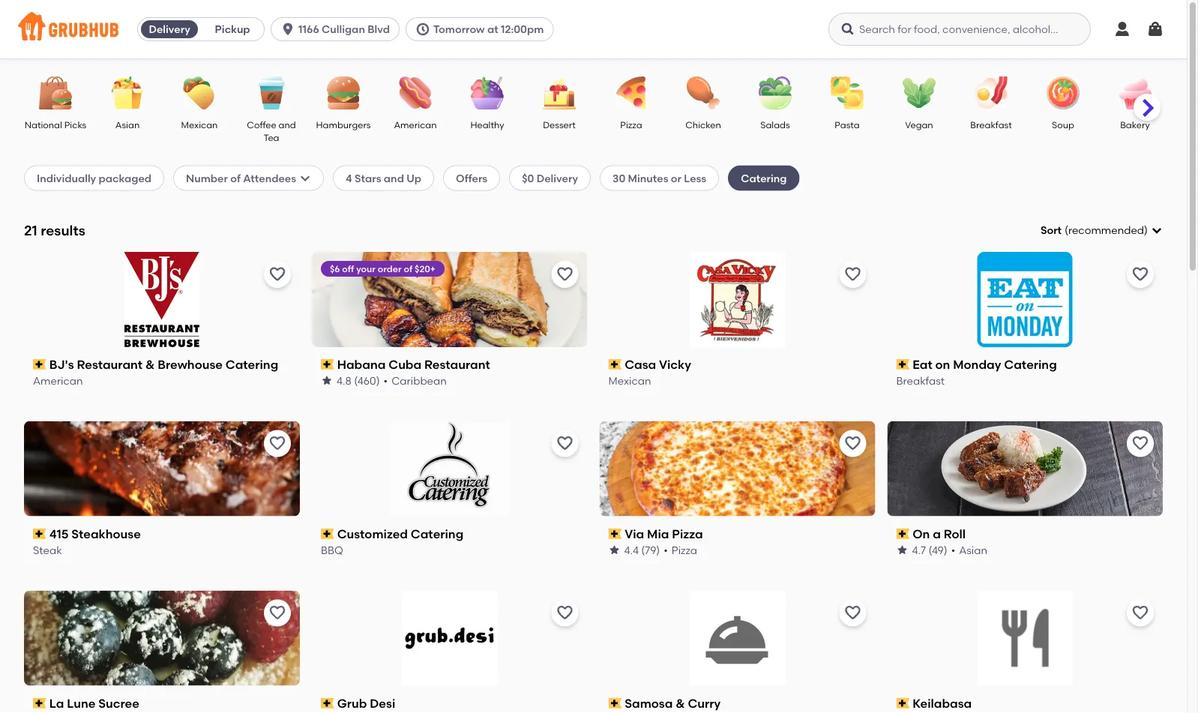 Task type: describe. For each thing, give the bounding box(es) containing it.
soup image
[[1038, 77, 1090, 110]]

national picks
[[25, 119, 86, 130]]

4.8
[[337, 374, 352, 387]]

pickup button
[[201, 17, 264, 41]]

monday
[[954, 357, 1002, 372]]

casa vicky
[[625, 357, 692, 372]]

delivery button
[[138, 17, 201, 41]]

restaurant inside bj's restaurant & brewhouse catering link
[[77, 357, 143, 372]]

tomorrow
[[434, 23, 485, 36]]

save this restaurant button for on a roll logo
[[1128, 430, 1155, 457]]

hamburgers image
[[317, 77, 370, 110]]

customized
[[337, 527, 408, 541]]

cuba
[[389, 357, 422, 372]]

keilabasa logo image
[[978, 591, 1073, 686]]

packaged
[[99, 172, 152, 184]]

2 vertical spatial pizza
[[672, 544, 698, 557]]

save this restaurant button for casa vicky logo
[[840, 261, 867, 288]]

4.4
[[625, 544, 639, 557]]

1 horizontal spatial delivery
[[537, 172, 578, 184]]

pasta
[[835, 119, 860, 130]]

at
[[488, 23, 499, 36]]

sort
[[1041, 224, 1062, 237]]

casa vicky link
[[609, 356, 867, 373]]

subscription pass image for customized
[[321, 529, 334, 539]]

save this restaurant button for via mia pizza logo
[[840, 430, 867, 457]]

30 minutes or less
[[613, 172, 707, 184]]

soup
[[1053, 119, 1075, 130]]

catering down salads
[[741, 172, 787, 184]]

save this restaurant button for grub desi logo
[[552, 600, 579, 627]]

subscription pass image for casa
[[609, 359, 622, 370]]

1 horizontal spatial &
[[676, 696, 685, 711]]

your
[[356, 263, 376, 274]]

• caribbean
[[384, 374, 447, 387]]

1 vertical spatial breakfast
[[897, 374, 945, 387]]

on a roll logo image
[[888, 421, 1164, 517]]

save this restaurant button for samosa & curry logo
[[840, 600, 867, 627]]

save this restaurant button for bj's restaurant & brewhouse catering logo
[[264, 261, 291, 288]]

chicken
[[686, 119, 722, 130]]

eat on monday catering link
[[897, 356, 1155, 373]]

subscription pass image for on a roll
[[897, 529, 910, 539]]

4.4 (79)
[[625, 544, 660, 557]]

vegan image
[[894, 77, 946, 110]]

less
[[685, 172, 707, 184]]

catering right customized
[[411, 527, 464, 541]]

bbq
[[321, 544, 343, 557]]

• asian
[[952, 544, 988, 557]]

save this restaurant image for via mia pizza
[[844, 435, 862, 453]]

habana cuba restaurant
[[337, 357, 490, 372]]

grub
[[337, 696, 367, 711]]

american image
[[389, 77, 442, 110]]

subscription pass image inside "keilabasa" link
[[897, 698, 910, 709]]

21
[[24, 222, 37, 239]]

1166
[[299, 23, 319, 36]]

sucree
[[98, 696, 139, 711]]

samosa & curry logo image
[[690, 591, 785, 686]]

grub desi logo image
[[402, 591, 498, 686]]

bj's restaurant & brewhouse catering link
[[33, 356, 291, 373]]

• pizza
[[664, 544, 698, 557]]

save this restaurant button for 415 steakhouse logo
[[264, 430, 291, 457]]

on
[[913, 527, 930, 541]]

• for cuba
[[384, 374, 388, 387]]

bj's restaurant & brewhouse catering
[[49, 357, 278, 372]]

save this restaurant image for samosa & curry logo
[[844, 604, 862, 622]]

national
[[25, 119, 62, 130]]

steak
[[33, 544, 62, 557]]

subscription pass image for 415
[[33, 529, 46, 539]]

save this restaurant button for keilabasa logo
[[1128, 600, 1155, 627]]

0 vertical spatial pizza
[[621, 119, 643, 130]]

main navigation navigation
[[0, 0, 1188, 59]]

customized catering logo image
[[390, 421, 510, 517]]

salads image
[[750, 77, 802, 110]]

subscription pass image for samosa
[[609, 698, 622, 709]]

breakfast image
[[966, 77, 1018, 110]]

subscription pass image for bj's restaurant & brewhouse catering
[[33, 359, 46, 370]]

save this restaurant button for "eat on monday catering logo"
[[1128, 261, 1155, 288]]

sort ( recommended )
[[1041, 224, 1149, 237]]

customized catering link
[[321, 526, 579, 543]]

4 stars and up
[[346, 172, 422, 184]]

pasta image
[[822, 77, 874, 110]]

curry
[[688, 696, 721, 711]]

habana cuba restaurant logo image
[[312, 252, 588, 347]]

bj's
[[49, 357, 74, 372]]

keilabasa
[[913, 696, 972, 711]]

tea
[[264, 132, 279, 143]]

salads
[[761, 119, 791, 130]]

$6 off your order of $20+
[[330, 263, 436, 274]]

415 steakhouse link
[[33, 526, 291, 543]]

tomorrow at 12:00pm
[[434, 23, 544, 36]]

1 horizontal spatial of
[[404, 263, 413, 274]]

mia
[[648, 527, 670, 541]]

restaurant inside the habana cuba restaurant link
[[424, 357, 490, 372]]

pickup
[[215, 23, 250, 36]]

and inside coffee and tea
[[279, 119, 296, 130]]

save this restaurant image for casa vicky logo
[[844, 265, 862, 283]]

hamburgers
[[316, 119, 371, 130]]

0 horizontal spatial &
[[146, 357, 155, 372]]

save this restaurant image for "eat on monday catering logo"
[[1132, 265, 1150, 283]]

30
[[613, 172, 626, 184]]

pizza image
[[605, 77, 658, 110]]

on
[[936, 357, 951, 372]]

bakery image
[[1110, 77, 1162, 110]]

picks
[[64, 119, 86, 130]]

save this restaurant image for customized catering logo
[[556, 435, 574, 453]]

Search for food, convenience, alcohol... search field
[[829, 13, 1092, 46]]

or
[[671, 172, 682, 184]]

number
[[186, 172, 228, 184]]

via
[[625, 527, 645, 541]]

1 vertical spatial svg image
[[1152, 224, 1164, 236]]

subscription pass image for la
[[33, 698, 46, 709]]

recommended
[[1069, 224, 1145, 237]]

$6
[[330, 263, 340, 274]]

save this restaurant button for la lune sucree logo
[[264, 600, 291, 627]]

la
[[49, 696, 64, 711]]

culligan
[[322, 23, 365, 36]]

coffee and tea image
[[245, 77, 298, 110]]

vegan
[[906, 119, 934, 130]]

0 vertical spatial american
[[394, 119, 437, 130]]

minutes
[[628, 172, 669, 184]]

desi
[[370, 696, 395, 711]]

samosa & curry link
[[609, 695, 867, 712]]

via mia pizza
[[625, 527, 703, 541]]

order
[[378, 263, 402, 274]]



Task type: locate. For each thing, give the bounding box(es) containing it.
subscription pass image left samosa on the right of the page
[[609, 698, 622, 709]]

svg image inside the "1166 culligan blvd" 'button'
[[281, 22, 296, 37]]

subscription pass image up the bbq on the left
[[321, 529, 334, 539]]

0 horizontal spatial american
[[33, 374, 83, 387]]

save this restaurant image for bj's restaurant & brewhouse catering logo
[[268, 265, 286, 283]]

delivery inside delivery button
[[149, 23, 190, 36]]

eat
[[913, 357, 933, 372]]

breakfast down eat
[[897, 374, 945, 387]]

stars
[[355, 172, 382, 184]]

subscription pass image left on
[[897, 529, 910, 539]]

star icon image for via
[[609, 544, 621, 556]]

vicky
[[659, 357, 692, 372]]

& left curry
[[676, 696, 685, 711]]

grub desi
[[337, 696, 395, 711]]

• right (49)
[[952, 544, 956, 557]]

$0 delivery
[[522, 172, 578, 184]]

svg image left 1166
[[281, 22, 296, 37]]

american down american image
[[394, 119, 437, 130]]

subscription pass image inside customized catering link
[[321, 529, 334, 539]]

1 horizontal spatial mexican
[[609, 374, 652, 387]]

and left up at the top
[[384, 172, 404, 184]]

1 horizontal spatial asian
[[960, 544, 988, 557]]

catering
[[741, 172, 787, 184], [226, 357, 278, 372], [1005, 357, 1057, 372], [411, 527, 464, 541]]

• right (460)
[[384, 374, 388, 387]]

samosa & curry
[[625, 696, 721, 711]]

grub desi link
[[321, 695, 579, 712]]

save this restaurant image for on a roll logo
[[1132, 435, 1150, 453]]

subscription pass image for via mia pizza
[[609, 529, 622, 539]]

subscription pass image left grub
[[321, 698, 334, 709]]

healthy image
[[461, 77, 514, 110]]

1 horizontal spatial american
[[394, 119, 437, 130]]

subscription pass image inside eat on monday catering link
[[897, 359, 910, 370]]

casa vicky logo image
[[690, 252, 785, 347]]

svg image right )
[[1152, 224, 1164, 236]]

4.8 (460)
[[337, 374, 380, 387]]

star icon image for on
[[897, 544, 909, 556]]

on a roll
[[913, 527, 966, 541]]

415
[[49, 527, 69, 541]]

dessert
[[543, 119, 576, 130]]

1 horizontal spatial star icon image
[[609, 544, 621, 556]]

&
[[146, 357, 155, 372], [676, 696, 685, 711]]

subscription pass image
[[33, 359, 46, 370], [897, 359, 910, 370], [609, 529, 622, 539], [897, 529, 910, 539], [321, 698, 334, 709]]

subscription pass image left keilabasa
[[897, 698, 910, 709]]

catering right brewhouse
[[226, 357, 278, 372]]

subscription pass image inside via mia pizza link
[[609, 529, 622, 539]]

asian down asian image
[[115, 119, 140, 130]]

roll
[[944, 527, 966, 541]]

0 horizontal spatial delivery
[[149, 23, 190, 36]]

casa
[[625, 357, 657, 372]]

eat on monday catering
[[913, 357, 1057, 372]]

2 horizontal spatial •
[[952, 544, 956, 557]]

1 vertical spatial delivery
[[537, 172, 578, 184]]

1 horizontal spatial breakfast
[[971, 119, 1013, 130]]

0 vertical spatial breakfast
[[971, 119, 1013, 130]]

off
[[342, 263, 354, 274]]

1 vertical spatial and
[[384, 172, 404, 184]]

breakfast
[[971, 119, 1013, 130], [897, 374, 945, 387]]

results
[[41, 222, 85, 239]]

1 vertical spatial asian
[[960, 544, 988, 557]]

0 horizontal spatial and
[[279, 119, 296, 130]]

pizza down pizza image
[[621, 119, 643, 130]]

subscription pass image left la
[[33, 698, 46, 709]]

0 horizontal spatial restaurant
[[77, 357, 143, 372]]

0 vertical spatial of
[[231, 172, 241, 184]]

eat on monday catering logo image
[[978, 252, 1073, 347]]

save this restaurant image
[[268, 435, 286, 453], [844, 435, 862, 453], [268, 604, 286, 622]]

4.7 (49)
[[913, 544, 948, 557]]

pizza down via mia pizza
[[672, 544, 698, 557]]

(49)
[[929, 544, 948, 557]]

1 horizontal spatial •
[[664, 544, 668, 557]]

subscription pass image left habana
[[321, 359, 334, 370]]

national picks image
[[29, 77, 82, 110]]

samosa
[[625, 696, 673, 711]]

1166 culligan blvd button
[[271, 17, 406, 41]]

delivery left pickup button
[[149, 23, 190, 36]]

0 horizontal spatial •
[[384, 374, 388, 387]]

bj's restaurant & brewhouse catering logo image
[[124, 252, 200, 347]]

up
[[407, 172, 422, 184]]

and
[[279, 119, 296, 130], [384, 172, 404, 184]]

subscription pass image
[[321, 359, 334, 370], [609, 359, 622, 370], [33, 529, 46, 539], [321, 529, 334, 539], [33, 698, 46, 709], [609, 698, 622, 709], [897, 698, 910, 709]]

asian down the roll
[[960, 544, 988, 557]]

restaurant up caribbean
[[424, 357, 490, 372]]

415 steakhouse
[[49, 527, 141, 541]]

2 restaurant from the left
[[424, 357, 490, 372]]

subscription pass image inside la lune sucree link
[[33, 698, 46, 709]]

subscription pass image for grub desi
[[321, 698, 334, 709]]

healthy
[[471, 119, 505, 130]]

subscription pass image left via
[[609, 529, 622, 539]]

415 steakhouse logo image
[[24, 421, 300, 517]]

1 vertical spatial mexican
[[609, 374, 652, 387]]

habana cuba restaurant link
[[321, 356, 579, 373]]

la lune sucree link
[[33, 695, 291, 712]]

of
[[231, 172, 241, 184], [404, 263, 413, 274]]

subscription pass image left eat
[[897, 359, 910, 370]]

star icon image left 4.7
[[897, 544, 909, 556]]

mexican down mexican image
[[181, 119, 218, 130]]

coffee and tea
[[247, 119, 296, 143]]

svg image
[[281, 22, 296, 37], [1152, 224, 1164, 236]]

pizza
[[621, 119, 643, 130], [672, 527, 703, 541], [672, 544, 698, 557]]

asian
[[115, 119, 140, 130], [960, 544, 988, 557]]

save this restaurant image for grub desi logo
[[556, 604, 574, 622]]

• for a
[[952, 544, 956, 557]]

0 horizontal spatial asian
[[115, 119, 140, 130]]

None field
[[1041, 223, 1164, 238]]

and up tea
[[279, 119, 296, 130]]

chicken image
[[677, 77, 730, 110]]

subscription pass image inside bj's restaurant & brewhouse catering link
[[33, 359, 46, 370]]

lune
[[67, 696, 96, 711]]

la lune sucree
[[49, 696, 139, 711]]

1 horizontal spatial and
[[384, 172, 404, 184]]

la lune sucree logo image
[[24, 591, 300, 686]]

$20+
[[415, 263, 436, 274]]

caribbean
[[392, 374, 447, 387]]

4.7
[[913, 544, 926, 557]]

2 horizontal spatial star icon image
[[897, 544, 909, 556]]

number of attendees
[[186, 172, 296, 184]]

star icon image left 4.4
[[609, 544, 621, 556]]

1 horizontal spatial svg image
[[1152, 224, 1164, 236]]

subscription pass image up steak
[[33, 529, 46, 539]]

1 vertical spatial american
[[33, 374, 83, 387]]

subscription pass image inside 415 steakhouse link
[[33, 529, 46, 539]]

tomorrow at 12:00pm button
[[406, 17, 560, 41]]

mexican image
[[173, 77, 226, 110]]

0 horizontal spatial svg image
[[281, 22, 296, 37]]

svg image inside the tomorrow at 12:00pm button
[[416, 22, 431, 37]]

individually
[[37, 172, 96, 184]]

american
[[394, 119, 437, 130], [33, 374, 83, 387]]

subscription pass image left 'casa'
[[609, 359, 622, 370]]

restaurant right bj's
[[77, 357, 143, 372]]

asian image
[[101, 77, 154, 110]]

individually packaged
[[37, 172, 152, 184]]

save this restaurant image for 415 steakhouse
[[268, 435, 286, 453]]

0 vertical spatial delivery
[[149, 23, 190, 36]]

& left brewhouse
[[146, 357, 155, 372]]

american down bj's
[[33, 374, 83, 387]]

subscription pass image inside the habana cuba restaurant link
[[321, 359, 334, 370]]

star icon image
[[321, 375, 333, 387], [609, 544, 621, 556], [897, 544, 909, 556]]

0 vertical spatial mexican
[[181, 119, 218, 130]]

star icon image left 4.8
[[321, 375, 333, 387]]

breakfast down 'breakfast' image
[[971, 119, 1013, 130]]

12:00pm
[[501, 23, 544, 36]]

subscription pass image inside samosa & curry link
[[609, 698, 622, 709]]

a
[[933, 527, 941, 541]]

on a roll link
[[897, 526, 1155, 543]]

save this restaurant image for keilabasa logo
[[1132, 604, 1150, 622]]

subscription pass image inside grub desi link
[[321, 698, 334, 709]]

save this restaurant button for customized catering logo
[[552, 430, 579, 457]]

dessert image
[[533, 77, 586, 110]]

brewhouse
[[158, 357, 223, 372]]

attendees
[[243, 172, 296, 184]]

subscription pass image inside on a roll link
[[897, 529, 910, 539]]

subscription pass image inside casa vicky link
[[609, 359, 622, 370]]

1 vertical spatial pizza
[[672, 527, 703, 541]]

0 horizontal spatial of
[[231, 172, 241, 184]]

blvd
[[368, 23, 390, 36]]

• right (79)
[[664, 544, 668, 557]]

via mia pizza link
[[609, 526, 867, 543]]

)
[[1145, 224, 1149, 237]]

0 vertical spatial &
[[146, 357, 155, 372]]

0 vertical spatial asian
[[115, 119, 140, 130]]

(
[[1065, 224, 1069, 237]]

of left $20+
[[404, 263, 413, 274]]

customized catering
[[337, 527, 464, 541]]

via mia pizza logo image
[[600, 421, 876, 517]]

1 vertical spatial &
[[676, 696, 685, 711]]

none field containing sort
[[1041, 223, 1164, 238]]

4
[[346, 172, 352, 184]]

(460)
[[354, 374, 380, 387]]

0 vertical spatial svg image
[[281, 22, 296, 37]]

0 vertical spatial and
[[279, 119, 296, 130]]

mexican down 'casa'
[[609, 374, 652, 387]]

svg image
[[1114, 20, 1132, 38], [1147, 20, 1165, 38], [416, 22, 431, 37], [841, 22, 856, 37], [299, 172, 311, 184]]

offers
[[456, 172, 488, 184]]

steakhouse
[[71, 527, 141, 541]]

0 horizontal spatial mexican
[[181, 119, 218, 130]]

of right number
[[231, 172, 241, 184]]

• for mia
[[664, 544, 668, 557]]

delivery right $0
[[537, 172, 578, 184]]

(79)
[[642, 544, 660, 557]]

bakery
[[1121, 119, 1151, 130]]

subscription pass image for habana
[[321, 359, 334, 370]]

1 restaurant from the left
[[77, 357, 143, 372]]

catering right monday
[[1005, 357, 1057, 372]]

save this restaurant image
[[268, 265, 286, 283], [556, 265, 574, 283], [844, 265, 862, 283], [1132, 265, 1150, 283], [556, 435, 574, 453], [1132, 435, 1150, 453], [556, 604, 574, 622], [844, 604, 862, 622], [1132, 604, 1150, 622]]

1 horizontal spatial restaurant
[[424, 357, 490, 372]]

star icon image for habana
[[321, 375, 333, 387]]

0 horizontal spatial star icon image
[[321, 375, 333, 387]]

0 horizontal spatial breakfast
[[897, 374, 945, 387]]

1 vertical spatial of
[[404, 263, 413, 274]]

subscription pass image for eat on monday catering
[[897, 359, 910, 370]]

subscription pass image left bj's
[[33, 359, 46, 370]]

pizza up • pizza
[[672, 527, 703, 541]]



Task type: vqa. For each thing, say whether or not it's contained in the screenshot.
Your account
no



